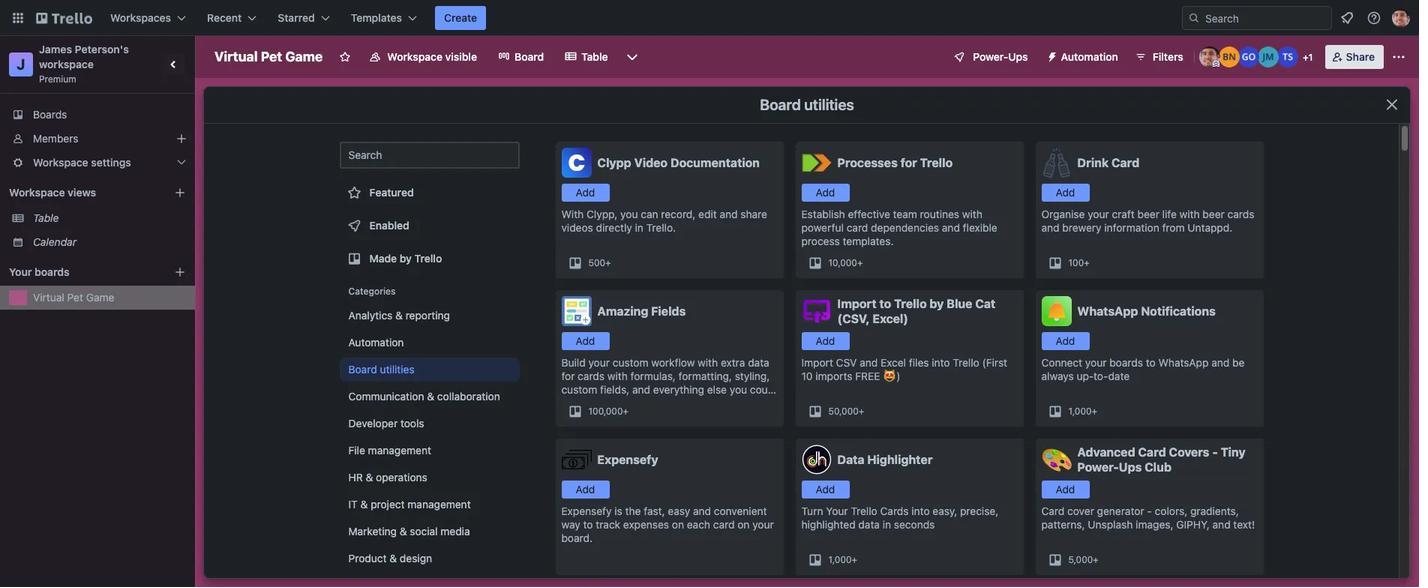 Task type: describe. For each thing, give the bounding box(es) containing it.
0 horizontal spatial pet
[[67, 291, 83, 304]]

excel)
[[873, 312, 909, 326]]

workspace
[[39, 58, 94, 71]]

primary element
[[0, 0, 1420, 36]]

marketing & social media
[[349, 525, 470, 538]]

featured
[[370, 186, 414, 199]]

in inside 'turn your trello cards into easy, precise, highlighted data in seconds'
[[883, 519, 892, 531]]

cover
[[1068, 505, 1095, 518]]

collaboration
[[437, 390, 500, 403]]

expensefy is the fast, easy and convenient way to track expenses on each card on your board.
[[562, 505, 774, 545]]

0 vertical spatial custom
[[613, 356, 649, 369]]

in inside with clypp, you can record, edit and share videos directly in trello.
[[635, 221, 644, 234]]

design
[[400, 552, 432, 565]]

1 vertical spatial table
[[33, 212, 59, 224]]

made by trello
[[370, 252, 442, 265]]

😻)
[[883, 370, 901, 383]]

automation inside button
[[1062, 50, 1119, 63]]

communication
[[349, 390, 424, 403]]

0 horizontal spatial whatsapp
[[1078, 305, 1139, 318]]

analytics & reporting
[[349, 309, 450, 322]]

+ for processes for trello
[[858, 257, 863, 269]]

board utilities link
[[340, 358, 520, 382]]

boards
[[33, 108, 67, 121]]

0 horizontal spatial board
[[349, 363, 377, 376]]

cat
[[976, 297, 996, 311]]

developer tools link
[[340, 412, 520, 436]]

tools
[[401, 417, 424, 430]]

turn
[[802, 505, 824, 518]]

+ for amazing fields
[[623, 406, 629, 417]]

gary orlando (garyorlando) image
[[1239, 47, 1260, 68]]

0 vertical spatial james peterson (jamespeterson93) image
[[1393, 9, 1411, 27]]

0 horizontal spatial boards
[[35, 266, 70, 278]]

tara schultz (taraschultz7) image
[[1278, 47, 1299, 68]]

1 beer from the left
[[1138, 208, 1160, 221]]

file management
[[349, 444, 431, 457]]

recent
[[207, 11, 242, 24]]

+ for whatsapp notifications
[[1092, 406, 1098, 417]]

connect your boards to whatsapp and be always up-to-date
[[1042, 356, 1245, 383]]

and inside establish effective team routines with powerful card dependencies and flexible process templates.
[[942, 221, 960, 234]]

management inside "link"
[[368, 444, 431, 457]]

with inside establish effective team routines with powerful card dependencies and flexible process templates.
[[963, 208, 983, 221]]

filters
[[1153, 50, 1184, 63]]

+ for drink card
[[1084, 257, 1090, 269]]

1 vertical spatial management
[[408, 498, 471, 511]]

for inside build your custom workflow with extra data for cards with formulas, formatting, styling, custom fields, and everything else you could need.
[[562, 370, 575, 383]]

add for data highlighter
[[816, 483, 836, 496]]

100
[[1069, 257, 1084, 269]]

+ right tara schultz (taraschultz7) image
[[1303, 52, 1309, 63]]

+ for advanced card covers - tiny power-ups club
[[1094, 555, 1099, 566]]

1,000 + for whatsapp notifications
[[1069, 406, 1098, 417]]

advanced card covers - tiny power-ups club
[[1078, 446, 1246, 474]]

to inside connect your boards to whatsapp and be always up-to-date
[[1146, 356, 1156, 369]]

calendar
[[33, 236, 77, 248]]

easy,
[[933, 505, 958, 518]]

untappd.
[[1188, 221, 1233, 234]]

back to home image
[[36, 6, 92, 30]]

& for analytics
[[396, 309, 403, 322]]

whatsapp inside connect your boards to whatsapp and be always up-to-date
[[1159, 356, 1209, 369]]

formatting,
[[679, 370, 732, 383]]

process
[[802, 235, 840, 248]]

customize views image
[[625, 50, 640, 65]]

media
[[441, 525, 470, 538]]

need.
[[562, 397, 589, 410]]

video
[[635, 156, 668, 170]]

templates
[[351, 11, 402, 24]]

Search text field
[[340, 142, 520, 169]]

files
[[909, 356, 929, 369]]

card inside establish effective team routines with powerful card dependencies and flexible process templates.
[[847, 221, 869, 234]]

file
[[349, 444, 365, 457]]

data highlighter
[[838, 453, 933, 467]]

star or unstar board image
[[339, 51, 351, 63]]

card inside expensefy is the fast, easy and convenient way to track expenses on each card on your board.
[[713, 519, 735, 531]]

0 horizontal spatial james peterson (jamespeterson93) image
[[1200, 47, 1221, 68]]

1,000 + for data highlighter
[[829, 555, 858, 566]]

Board name text field
[[207, 45, 330, 69]]

& for it
[[361, 498, 368, 511]]

0 vertical spatial table link
[[556, 45, 617, 69]]

your boards with 1 items element
[[9, 263, 152, 281]]

amazing
[[598, 305, 649, 318]]

processes
[[838, 156, 898, 170]]

j link
[[9, 53, 33, 77]]

flexible
[[963, 221, 998, 234]]

easy
[[668, 505, 691, 518]]

convenient
[[714, 505, 767, 518]]

build
[[562, 356, 586, 369]]

else
[[707, 383, 727, 396]]

fast,
[[644, 505, 665, 518]]

highlighter
[[868, 453, 933, 467]]

0 vertical spatial by
[[400, 252, 412, 265]]

& for hr
[[366, 471, 373, 484]]

expensefy for expensefy
[[598, 453, 659, 467]]

starred
[[278, 11, 315, 24]]

views
[[68, 186, 96, 199]]

with clypp, you can record, edit and share videos directly in trello.
[[562, 208, 768, 234]]

add for import to trello by blue cat (csv, excel)
[[816, 335, 836, 347]]

extra
[[721, 356, 746, 369]]

ben nelson (bennelson96) image
[[1219, 47, 1240, 68]]

add for clypp video documentation
[[576, 186, 595, 199]]

share
[[1347, 50, 1376, 63]]

workspace views
[[9, 186, 96, 199]]

and inside connect your boards to whatsapp and be always up-to-date
[[1212, 356, 1230, 369]]

card for drink
[[1112, 156, 1140, 170]]

ups inside advanced card covers - tiny power-ups club
[[1119, 461, 1142, 474]]

track
[[596, 519, 621, 531]]

visible
[[445, 50, 477, 63]]

csv
[[836, 356, 857, 369]]

+ for import to trello by blue cat (csv, excel)
[[859, 406, 865, 417]]

connect
[[1042, 356, 1083, 369]]

ups inside button
[[1009, 50, 1028, 63]]

you inside build your custom workflow with extra data for cards with formulas, formatting, styling, custom fields, and everything else you could need.
[[730, 383, 747, 396]]

workspace for workspace views
[[9, 186, 65, 199]]

import for import csv and excel files into trello (first 10 imports free 😻)
[[802, 356, 834, 369]]

with up formatting,
[[698, 356, 718, 369]]

organise
[[1042, 208, 1085, 221]]

with inside organise your craft beer life with beer cards and brewery information from untappd.
[[1180, 208, 1200, 221]]

j
[[17, 56, 25, 73]]

this member is an admin of this board. image
[[1213, 61, 1220, 68]]

add button for whatsapp notifications
[[1042, 332, 1090, 350]]

virtual pet game inside text box
[[215, 49, 323, 65]]

hr & operations link
[[340, 466, 520, 490]]

add for expensefy
[[576, 483, 595, 496]]

1 on from the left
[[672, 519, 684, 531]]

10,000
[[829, 257, 858, 269]]

+ for data highlighter
[[852, 555, 858, 566]]

search image
[[1189, 12, 1201, 24]]

utilities inside board utilities link
[[380, 363, 415, 376]]

trello for processes for trello
[[920, 156, 953, 170]]

workflow
[[652, 356, 695, 369]]

workspace navigation collapse icon image
[[164, 54, 185, 75]]

add for drink card
[[1056, 186, 1076, 199]]

your boards
[[9, 266, 70, 278]]

images,
[[1136, 519, 1174, 531]]

create button
[[435, 6, 486, 30]]

operations
[[376, 471, 428, 484]]

james peterson's workspace premium
[[39, 43, 132, 85]]

1
[[1309, 52, 1314, 63]]

craft
[[1112, 208, 1135, 221]]

drink card
[[1078, 156, 1140, 170]]

power- inside advanced card covers - tiny power-ups club
[[1078, 461, 1119, 474]]

cards inside build your custom workflow with extra data for cards with formulas, formatting, styling, custom fields, and everything else you could need.
[[578, 370, 605, 383]]

card inside card cover generator - colors, gradients, patterns, unsplash images, giphy, and text!
[[1042, 505, 1065, 518]]

organise your craft beer life with beer cards and brewery information from untappd.
[[1042, 208, 1255, 234]]

workspace for workspace settings
[[33, 156, 88, 169]]

your inside your boards with 1 items element
[[9, 266, 32, 278]]

turn your trello cards into easy, precise, highlighted data in seconds
[[802, 505, 999, 531]]

boards inside connect your boards to whatsapp and be always up-to-date
[[1110, 356, 1144, 369]]

power- inside power-ups button
[[974, 50, 1009, 63]]

always
[[1042, 370, 1074, 383]]

50,000
[[829, 406, 859, 417]]

& for communication
[[427, 390, 435, 403]]

marketing & social media link
[[340, 520, 520, 544]]

effective
[[848, 208, 891, 221]]

automation link
[[340, 331, 520, 355]]

free
[[856, 370, 881, 383]]

1 vertical spatial custom
[[562, 383, 598, 396]]

styling,
[[735, 370, 770, 383]]

enabled link
[[340, 211, 520, 241]]

0 vertical spatial table
[[582, 50, 608, 63]]

excel
[[881, 356, 907, 369]]

james
[[39, 43, 72, 56]]

0 vertical spatial board
[[515, 50, 544, 63]]

drink
[[1078, 156, 1109, 170]]

data
[[838, 453, 865, 467]]

edit
[[699, 208, 717, 221]]



Task type: locate. For each thing, give the bounding box(es) containing it.
pet down your boards with 1 items element
[[67, 291, 83, 304]]

your
[[9, 266, 32, 278], [826, 505, 848, 518]]

trello for import to trello by blue cat (csv, excel)
[[895, 297, 927, 311]]

1 vertical spatial virtual
[[33, 291, 64, 304]]

you
[[621, 208, 638, 221], [730, 383, 747, 396]]

(csv,
[[838, 312, 870, 326]]

import to trello by blue cat (csv, excel)
[[838, 297, 996, 326]]

into up seconds
[[912, 505, 930, 518]]

add up cover
[[1056, 483, 1076, 496]]

create
[[444, 11, 477, 24]]

add for processes for trello
[[816, 186, 836, 199]]

trello for turn your trello cards into easy, precise, highlighted data in seconds
[[851, 505, 878, 518]]

add button for drink card
[[1042, 184, 1090, 202]]

1,000 down up-
[[1069, 406, 1092, 417]]

0 horizontal spatial card
[[713, 519, 735, 531]]

+ down brewery
[[1084, 257, 1090, 269]]

- for colors,
[[1148, 505, 1153, 518]]

developer tools
[[349, 417, 424, 430]]

your for amazing
[[589, 356, 610, 369]]

add button up the "turn" on the bottom of page
[[802, 481, 850, 499]]

colors,
[[1155, 505, 1188, 518]]

1 vertical spatial for
[[562, 370, 575, 383]]

into inside 'turn your trello cards into easy, precise, highlighted data in seconds'
[[912, 505, 930, 518]]

2 beer from the left
[[1203, 208, 1225, 221]]

add up with
[[576, 186, 595, 199]]

0 vertical spatial game
[[285, 49, 323, 65]]

by inside "import to trello by blue cat (csv, excel)"
[[930, 297, 944, 311]]

clypp,
[[587, 208, 618, 221]]

0 horizontal spatial your
[[9, 266, 32, 278]]

automation left filters button
[[1062, 50, 1119, 63]]

0 vertical spatial to
[[880, 297, 892, 311]]

0 vertical spatial card
[[1112, 156, 1140, 170]]

templates button
[[342, 6, 426, 30]]

giphy,
[[1177, 519, 1210, 531]]

life
[[1163, 208, 1177, 221]]

1,000 for data highlighter
[[829, 555, 852, 566]]

board link
[[489, 45, 553, 69]]

0 vertical spatial virtual
[[215, 49, 258, 65]]

whatsapp down notifications
[[1159, 356, 1209, 369]]

0 notifications image
[[1339, 9, 1357, 27]]

social
[[410, 525, 438, 538]]

beer left life
[[1138, 208, 1160, 221]]

add button for clypp video documentation
[[562, 184, 610, 202]]

1 horizontal spatial automation
[[1062, 50, 1119, 63]]

communication & collaboration link
[[340, 385, 520, 409]]

sm image
[[1041, 45, 1062, 66]]

1 horizontal spatial cards
[[1228, 208, 1255, 221]]

1 horizontal spatial your
[[826, 505, 848, 518]]

expensefy inside expensefy is the fast, easy and convenient way to track expenses on each card on your board.
[[562, 505, 612, 518]]

your inside 'turn your trello cards into easy, precise, highlighted data in seconds'
[[826, 505, 848, 518]]

game down your boards with 1 items element
[[86, 291, 114, 304]]

trello for made by trello
[[415, 252, 442, 265]]

add button for expensefy
[[562, 481, 610, 499]]

with
[[963, 208, 983, 221], [1180, 208, 1200, 221], [698, 356, 718, 369], [608, 370, 628, 383]]

to-
[[1094, 370, 1109, 383]]

on down convenient
[[738, 519, 750, 531]]

management
[[368, 444, 431, 457], [408, 498, 471, 511]]

0 horizontal spatial on
[[672, 519, 684, 531]]

and inside expensefy is the fast, easy and convenient way to track expenses on each card on your board.
[[693, 505, 711, 518]]

you inside with clypp, you can record, edit and share videos directly in trello.
[[621, 208, 638, 221]]

0 vertical spatial cards
[[1228, 208, 1255, 221]]

game down starred popup button at top left
[[285, 49, 323, 65]]

& right hr
[[366, 471, 373, 484]]

add button for amazing fields
[[562, 332, 610, 350]]

+ down fields,
[[623, 406, 629, 417]]

& down board utilities link
[[427, 390, 435, 403]]

your right 'build'
[[589, 356, 610, 369]]

into inside import csv and excel files into trello (first 10 imports free 😻)
[[932, 356, 950, 369]]

0 horizontal spatial import
[[802, 356, 834, 369]]

1 horizontal spatial pet
[[261, 49, 282, 65]]

& right it
[[361, 498, 368, 511]]

utilities up processes
[[805, 96, 855, 113]]

premium
[[39, 74, 76, 85]]

add up establish
[[816, 186, 836, 199]]

1 horizontal spatial utilities
[[805, 96, 855, 113]]

0 vertical spatial workspace
[[387, 50, 443, 63]]

analytics
[[349, 309, 393, 322]]

0 horizontal spatial board utilities
[[349, 363, 415, 376]]

and inside card cover generator - colors, gradients, patterns, unsplash images, giphy, and text!
[[1213, 519, 1231, 531]]

1 horizontal spatial on
[[738, 519, 750, 531]]

import for import to trello by blue cat (csv, excel)
[[838, 297, 877, 311]]

add for whatsapp notifications
[[1056, 335, 1076, 347]]

marketing
[[349, 525, 397, 538]]

0 horizontal spatial game
[[86, 291, 114, 304]]

5,000
[[1069, 555, 1094, 566]]

import inside "import to trello by blue cat (csv, excel)"
[[838, 297, 877, 311]]

+ down to-
[[1092, 406, 1098, 417]]

and inside import csv and excel files into trello (first 10 imports free 😻)
[[860, 356, 878, 369]]

to down whatsapp notifications
[[1146, 356, 1156, 369]]

0 vertical spatial import
[[838, 297, 877, 311]]

categories
[[349, 286, 396, 297]]

data inside build your custom workflow with extra data for cards with formulas, formatting, styling, custom fields, and everything else you could need.
[[748, 356, 770, 369]]

add button for import to trello by blue cat (csv, excel)
[[802, 332, 850, 350]]

1 horizontal spatial james peterson (jamespeterson93) image
[[1393, 9, 1411, 27]]

workspace left visible
[[387, 50, 443, 63]]

0 horizontal spatial by
[[400, 252, 412, 265]]

cards up untappd. at the right top of the page
[[1228, 208, 1255, 221]]

data inside 'turn your trello cards into easy, precise, highlighted data in seconds'
[[859, 519, 880, 531]]

add button up csv
[[802, 332, 850, 350]]

0 horizontal spatial virtual
[[33, 291, 64, 304]]

workspace inside button
[[387, 50, 443, 63]]

record,
[[661, 208, 696, 221]]

1 vertical spatial card
[[713, 519, 735, 531]]

into right files
[[932, 356, 950, 369]]

table left the customize views image
[[582, 50, 608, 63]]

trello left cards
[[851, 505, 878, 518]]

1 horizontal spatial game
[[285, 49, 323, 65]]

made by trello link
[[340, 244, 520, 274]]

by left blue
[[930, 297, 944, 311]]

your inside connect your boards to whatsapp and be always up-to-date
[[1086, 356, 1107, 369]]

import csv and excel files into trello (first 10 imports free 😻)
[[802, 356, 1008, 383]]

your inside expensefy is the fast, easy and convenient way to track expenses on each card on your board.
[[753, 519, 774, 531]]

1 vertical spatial cards
[[578, 370, 605, 383]]

card for advanced
[[1139, 446, 1167, 459]]

boards down calendar
[[35, 266, 70, 278]]

add button up establish
[[802, 184, 850, 202]]

2 horizontal spatial to
[[1146, 356, 1156, 369]]

with up flexible
[[963, 208, 983, 221]]

in down cards
[[883, 519, 892, 531]]

1 vertical spatial 1,000
[[829, 555, 852, 566]]

1 horizontal spatial you
[[730, 383, 747, 396]]

for
[[901, 156, 918, 170], [562, 370, 575, 383]]

power-ups button
[[944, 45, 1038, 69]]

unsplash
[[1088, 519, 1133, 531]]

for right processes
[[901, 156, 918, 170]]

+ down unsplash
[[1094, 555, 1099, 566]]

utilities
[[805, 96, 855, 113], [380, 363, 415, 376]]

1 horizontal spatial custom
[[613, 356, 649, 369]]

1 vertical spatial workspace
[[33, 156, 88, 169]]

custom up need.
[[562, 383, 598, 396]]

james peterson's workspace link
[[39, 43, 132, 71]]

+ down templates.
[[858, 257, 863, 269]]

workspace inside dropdown button
[[33, 156, 88, 169]]

0 horizontal spatial 1,000
[[829, 555, 852, 566]]

& left design
[[390, 552, 397, 565]]

1 vertical spatial in
[[883, 519, 892, 531]]

1 horizontal spatial table link
[[556, 45, 617, 69]]

james peterson (jamespeterson93) image left gary orlando (garyorlando) image at right top
[[1200, 47, 1221, 68]]

1 horizontal spatial boards
[[1110, 356, 1144, 369]]

virtual inside text box
[[215, 49, 258, 65]]

virtual
[[215, 49, 258, 65], [33, 291, 64, 304]]

10,000 +
[[829, 257, 863, 269]]

workspace down members
[[33, 156, 88, 169]]

& inside 'link'
[[396, 309, 403, 322]]

your up brewery
[[1088, 208, 1110, 221]]

your inside build your custom workflow with extra data for cards with formulas, formatting, styling, custom fields, and everything else you could need.
[[589, 356, 610, 369]]

virtual pet game down your boards with 1 items element
[[33, 291, 114, 304]]

add button up cover
[[1042, 481, 1090, 499]]

game inside virtual pet game link
[[86, 291, 114, 304]]

board
[[515, 50, 544, 63], [760, 96, 801, 113], [349, 363, 377, 376]]

1 horizontal spatial beer
[[1203, 208, 1225, 221]]

0 vertical spatial data
[[748, 356, 770, 369]]

card right drink
[[1112, 156, 1140, 170]]

cards down 'build'
[[578, 370, 605, 383]]

imports
[[816, 370, 853, 383]]

1 vertical spatial -
[[1148, 505, 1153, 518]]

virtual down recent dropdown button
[[215, 49, 258, 65]]

your inside organise your craft beer life with beer cards and brewery information from untappd.
[[1088, 208, 1110, 221]]

0 vertical spatial you
[[621, 208, 638, 221]]

+ down free
[[859, 406, 865, 417]]

0 vertical spatial ups
[[1009, 50, 1028, 63]]

cards
[[1228, 208, 1255, 221], [578, 370, 605, 383]]

1 horizontal spatial for
[[901, 156, 918, 170]]

add button for processes for trello
[[802, 184, 850, 202]]

1 horizontal spatial board utilities
[[760, 96, 855, 113]]

0 vertical spatial your
[[9, 266, 32, 278]]

0 horizontal spatial virtual pet game
[[33, 291, 114, 304]]

to right way
[[583, 519, 593, 531]]

whatsapp down '100 +'
[[1078, 305, 1139, 318]]

is
[[615, 505, 623, 518]]

calendar link
[[33, 235, 186, 250]]

and down the gradients,
[[1213, 519, 1231, 531]]

+ for clypp video documentation
[[606, 257, 611, 269]]

1 vertical spatial power-
[[1078, 461, 1119, 474]]

& inside "link"
[[366, 471, 373, 484]]

and down 'routines'
[[942, 221, 960, 234]]

and inside with clypp, you can record, edit and share videos directly in trello.
[[720, 208, 738, 221]]

create a view image
[[174, 187, 186, 199]]

jeremy miller (jeremymiller198) image
[[1258, 47, 1279, 68]]

and inside build your custom workflow with extra data for cards with formulas, formatting, styling, custom fields, and everything else you could need.
[[633, 383, 651, 396]]

2 vertical spatial board
[[349, 363, 377, 376]]

automation button
[[1041, 45, 1128, 69]]

& for marketing
[[400, 525, 407, 538]]

import inside import csv and excel files into trello (first 10 imports free 😻)
[[802, 356, 834, 369]]

virtual pet game down starred
[[215, 49, 323, 65]]

developer
[[349, 417, 398, 430]]

utilities up 'communication' in the left of the page
[[380, 363, 415, 376]]

-
[[1213, 446, 1218, 459], [1148, 505, 1153, 518]]

open information menu image
[[1367, 11, 1382, 26]]

clypp
[[598, 156, 632, 170]]

and up free
[[860, 356, 878, 369]]

1 horizontal spatial -
[[1213, 446, 1218, 459]]

1 horizontal spatial data
[[859, 519, 880, 531]]

add up organise
[[1056, 186, 1076, 199]]

- for tiny
[[1213, 446, 1218, 459]]

club
[[1145, 461, 1172, 474]]

1 vertical spatial table link
[[33, 211, 186, 226]]

share
[[741, 208, 768, 221]]

add board image
[[174, 266, 186, 278]]

1 vertical spatial card
[[1139, 446, 1167, 459]]

& for product
[[390, 552, 397, 565]]

and inside organise your craft beer life with beer cards and brewery information from untappd.
[[1042, 221, 1060, 234]]

and down formulas,
[[633, 383, 651, 396]]

1 horizontal spatial virtual pet game
[[215, 49, 323, 65]]

card
[[1112, 156, 1140, 170], [1139, 446, 1167, 459], [1042, 505, 1065, 518]]

reporting
[[406, 309, 450, 322]]

it & project management link
[[340, 493, 520, 517]]

0 horizontal spatial beer
[[1138, 208, 1160, 221]]

0 horizontal spatial for
[[562, 370, 575, 383]]

trello inside import csv and excel files into trello (first 10 imports free 😻)
[[953, 356, 980, 369]]

0 vertical spatial power-
[[974, 50, 1009, 63]]

expensefy for expensefy is the fast, easy and convenient way to track expenses on each card on your board.
[[562, 505, 612, 518]]

1 vertical spatial whatsapp
[[1159, 356, 1209, 369]]

workspace for workspace visible
[[387, 50, 443, 63]]

1 horizontal spatial 1,000 +
[[1069, 406, 1098, 417]]

trello
[[920, 156, 953, 170], [415, 252, 442, 265], [895, 297, 927, 311], [953, 356, 980, 369], [851, 505, 878, 518]]

add up the "turn" on the bottom of page
[[816, 483, 836, 496]]

beer up untappd. at the right top of the page
[[1203, 208, 1225, 221]]

to inside expensefy is the fast, easy and convenient way to track expenses on each card on your board.
[[583, 519, 593, 531]]

1 vertical spatial virtual pet game
[[33, 291, 114, 304]]

in
[[635, 221, 644, 234], [883, 519, 892, 531]]

ups left club at bottom right
[[1119, 461, 1142, 474]]

1 vertical spatial ups
[[1119, 461, 1142, 474]]

0 vertical spatial in
[[635, 221, 644, 234]]

import up the 10
[[802, 356, 834, 369]]

and left the be
[[1212, 356, 1230, 369]]

and right edit
[[720, 208, 738, 221]]

0 horizontal spatial power-
[[974, 50, 1009, 63]]

your for whatsapp
[[1086, 356, 1107, 369]]

0 vertical spatial board utilities
[[760, 96, 855, 113]]

custom
[[613, 356, 649, 369], [562, 383, 598, 396]]

by right made
[[400, 252, 412, 265]]

management up operations
[[368, 444, 431, 457]]

trello up 'routines'
[[920, 156, 953, 170]]

0 horizontal spatial you
[[621, 208, 638, 221]]

product & design
[[349, 552, 432, 565]]

2 vertical spatial workspace
[[9, 186, 65, 199]]

trello inside 'turn your trello cards into easy, precise, highlighted data in seconds'
[[851, 505, 878, 518]]

1,000 + down highlighted
[[829, 555, 858, 566]]

ups
[[1009, 50, 1028, 63], [1119, 461, 1142, 474]]

0 vertical spatial into
[[932, 356, 950, 369]]

analytics & reporting link
[[340, 304, 520, 328]]

add up way
[[576, 483, 595, 496]]

data right highlighted
[[859, 519, 880, 531]]

establish
[[802, 208, 846, 221]]

trello.
[[647, 221, 676, 234]]

you up directly at the top
[[621, 208, 638, 221]]

on down the easy on the left bottom
[[672, 519, 684, 531]]

1 vertical spatial you
[[730, 383, 747, 396]]

whatsapp
[[1078, 305, 1139, 318], [1159, 356, 1209, 369]]

can
[[641, 208, 659, 221]]

add up 'build'
[[576, 335, 595, 347]]

each
[[687, 519, 711, 531]]

1,000 for whatsapp notifications
[[1069, 406, 1092, 417]]

- inside advanced card covers - tiny power-ups club
[[1213, 446, 1218, 459]]

virtual down your boards at top
[[33, 291, 64, 304]]

0 vertical spatial 1,000 +
[[1069, 406, 1098, 417]]

table up calendar
[[33, 212, 59, 224]]

card up club at bottom right
[[1139, 446, 1167, 459]]

your for drink
[[1088, 208, 1110, 221]]

add button for advanced card covers - tiny power-ups club
[[1042, 481, 1090, 499]]

notifications
[[1142, 305, 1216, 318]]

add for advanced card covers - tiny power-ups club
[[1056, 483, 1076, 496]]

(first
[[983, 356, 1008, 369]]

1 vertical spatial data
[[859, 519, 880, 531]]

trello up excel)
[[895, 297, 927, 311]]

500
[[589, 257, 606, 269]]

with up fields,
[[608, 370, 628, 383]]

card up patterns,
[[1042, 505, 1065, 518]]

add up the connect
[[1056, 335, 1076, 347]]

1,000 down highlighted
[[829, 555, 852, 566]]

and up each
[[693, 505, 711, 518]]

expensefy up way
[[562, 505, 612, 518]]

0 vertical spatial pet
[[261, 49, 282, 65]]

add button for data highlighter
[[802, 481, 850, 499]]

1 vertical spatial automation
[[349, 336, 404, 349]]

1 horizontal spatial to
[[880, 297, 892, 311]]

custom up formulas,
[[613, 356, 649, 369]]

1 horizontal spatial card
[[847, 221, 869, 234]]

trello inside "import to trello by blue cat (csv, excel)"
[[895, 297, 927, 311]]

add
[[576, 186, 595, 199], [816, 186, 836, 199], [1056, 186, 1076, 199], [576, 335, 595, 347], [816, 335, 836, 347], [1056, 335, 1076, 347], [576, 483, 595, 496], [816, 483, 836, 496], [1056, 483, 1076, 496]]

add button up the connect
[[1042, 332, 1090, 350]]

to inside "import to trello by blue cat (csv, excel)"
[[880, 297, 892, 311]]

0 horizontal spatial ups
[[1009, 50, 1028, 63]]

patterns,
[[1042, 519, 1086, 531]]

settings
[[91, 156, 131, 169]]

everything
[[653, 383, 705, 396]]

workspace
[[387, 50, 443, 63], [33, 156, 88, 169], [9, 186, 65, 199]]

board.
[[562, 532, 593, 545]]

data up styling,
[[748, 356, 770, 369]]

show menu image
[[1392, 50, 1407, 65]]

Search field
[[1201, 7, 1332, 29]]

information
[[1105, 221, 1160, 234]]

with right life
[[1180, 208, 1200, 221]]

table
[[582, 50, 608, 63], [33, 212, 59, 224]]

1 vertical spatial board
[[760, 96, 801, 113]]

and down organise
[[1042, 221, 1060, 234]]

0 vertical spatial 1,000
[[1069, 406, 1092, 417]]

starred button
[[269, 6, 339, 30]]

generator
[[1098, 505, 1145, 518]]

power-ups
[[974, 50, 1028, 63]]

james peterson (jamespeterson93) image
[[1393, 9, 1411, 27], [1200, 47, 1221, 68]]

workspace settings button
[[0, 151, 195, 175]]

trello down the enabled link
[[415, 252, 442, 265]]

import up (csv,
[[838, 297, 877, 311]]

& right analytics
[[396, 309, 403, 322]]

0 horizontal spatial -
[[1148, 505, 1153, 518]]

1 horizontal spatial by
[[930, 297, 944, 311]]

0 vertical spatial virtual pet game
[[215, 49, 323, 65]]

workspace visible button
[[360, 45, 486, 69]]

with
[[562, 208, 584, 221]]

& left social
[[400, 525, 407, 538]]

expensefy
[[598, 453, 659, 467], [562, 505, 612, 518]]

james peterson (jamespeterson93) image right 'open information menu' image
[[1393, 9, 1411, 27]]

0 vertical spatial management
[[368, 444, 431, 457]]

pet down starred
[[261, 49, 282, 65]]

add button
[[562, 184, 610, 202], [802, 184, 850, 202], [1042, 184, 1090, 202], [562, 332, 610, 350], [802, 332, 850, 350], [1042, 332, 1090, 350], [562, 481, 610, 499], [802, 481, 850, 499], [1042, 481, 1090, 499]]

1 horizontal spatial ups
[[1119, 461, 1142, 474]]

2 vertical spatial card
[[1042, 505, 1065, 518]]

0 vertical spatial for
[[901, 156, 918, 170]]

1 vertical spatial james peterson (jamespeterson93) image
[[1200, 47, 1221, 68]]

+ down highlighted
[[852, 555, 858, 566]]

0 horizontal spatial table link
[[33, 211, 186, 226]]

boards up date
[[1110, 356, 1144, 369]]

1 horizontal spatial 1,000
[[1069, 406, 1092, 417]]

it
[[349, 498, 358, 511]]

1 vertical spatial to
[[1146, 356, 1156, 369]]

- inside card cover generator - colors, gradients, patterns, unsplash images, giphy, and text!
[[1148, 505, 1153, 518]]

pet inside text box
[[261, 49, 282, 65]]

power-
[[974, 50, 1009, 63], [1078, 461, 1119, 474]]

card up templates.
[[847, 221, 869, 234]]

+ down directly at the top
[[606, 257, 611, 269]]

0 horizontal spatial in
[[635, 221, 644, 234]]

to up excel)
[[880, 297, 892, 311]]

cards inside organise your craft beer life with beer cards and brewery information from untappd.
[[1228, 208, 1255, 221]]

templates.
[[843, 235, 894, 248]]

1 horizontal spatial into
[[932, 356, 950, 369]]

0 horizontal spatial data
[[748, 356, 770, 369]]

0 vertical spatial boards
[[35, 266, 70, 278]]

1 vertical spatial board utilities
[[349, 363, 415, 376]]

card inside advanced card covers - tiny power-ups club
[[1139, 446, 1167, 459]]

2 on from the left
[[738, 519, 750, 531]]

processes for trello
[[838, 156, 953, 170]]

add button up way
[[562, 481, 610, 499]]

game inside virtual pet game text box
[[285, 49, 323, 65]]

add for amazing fields
[[576, 335, 595, 347]]

- left the tiny
[[1213, 446, 1218, 459]]

1 vertical spatial import
[[802, 356, 834, 369]]

beer
[[1138, 208, 1160, 221], [1203, 208, 1225, 221]]



Task type: vqa. For each thing, say whether or not it's contained in the screenshot.


